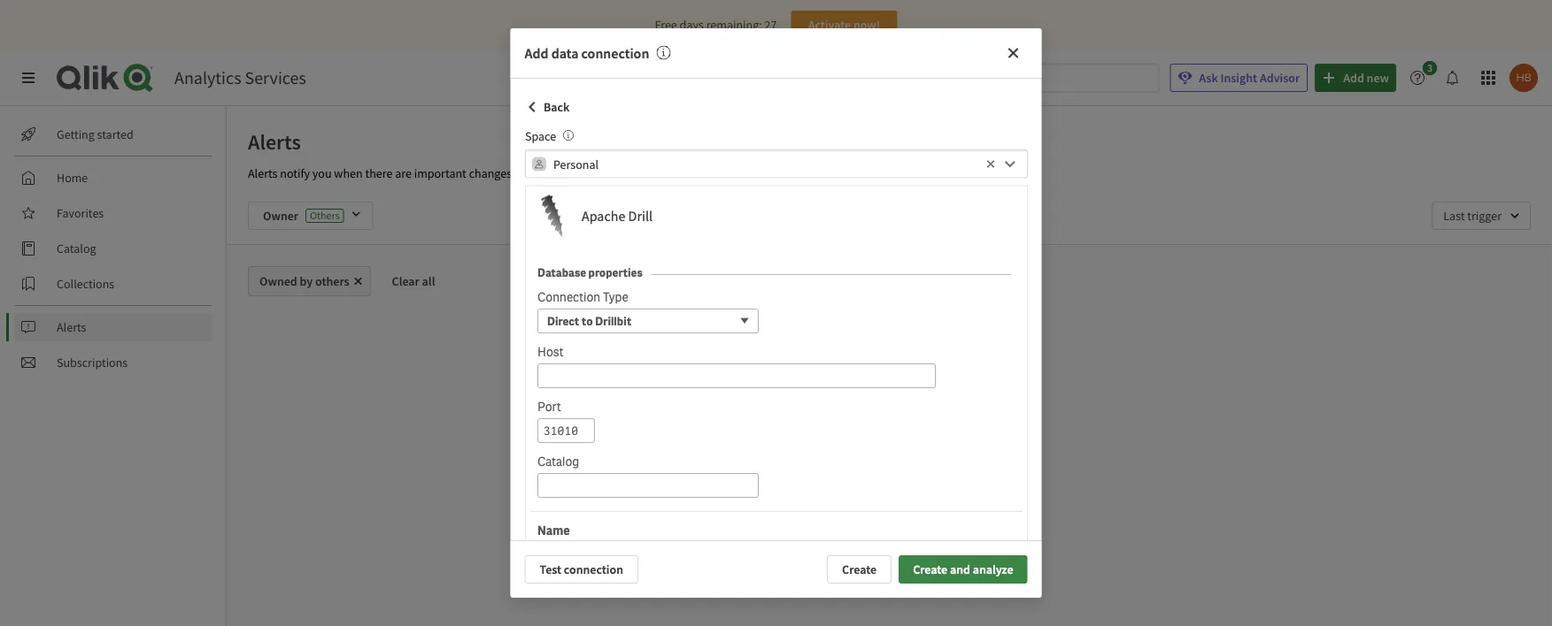 Task type: describe. For each thing, give the bounding box(es) containing it.
activate now! link
[[791, 11, 897, 39]]

try adjusting your search or filters to find what you are looking for.
[[780, 485, 1020, 519]]

by
[[300, 274, 313, 290]]

0 vertical spatial connection
[[581, 44, 649, 62]]

notify
[[280, 166, 310, 182]]

favorites
[[57, 205, 104, 221]]

search
[[876, 485, 910, 501]]

others
[[315, 274, 349, 290]]

for.
[[933, 503, 949, 519]]

choose the space to which you would like to add this connection. a space allows you to share and control access to items. image
[[563, 130, 573, 141]]

what
[[994, 485, 1020, 501]]

collections
[[57, 276, 114, 292]]

0 vertical spatial alerts
[[248, 128, 301, 155]]

adjusting
[[799, 485, 847, 501]]

add data connection dialog
[[510, 28, 1042, 599]]

data
[[551, 44, 579, 62]]

favorites link
[[14, 199, 213, 228]]

choose the space to which you would like to add this connection. a space allows you to share and control access to items. tooltip
[[556, 128, 573, 144]]

to
[[958, 485, 969, 501]]

create for create
[[842, 562, 877, 578]]

owned
[[259, 274, 297, 290]]

last trigger image
[[1432, 202, 1531, 230]]

create and analyze button
[[899, 556, 1028, 584]]

add
[[525, 44, 548, 62]]

clear all button
[[378, 267, 449, 297]]

analyze
[[973, 562, 1013, 578]]

advisor
[[1260, 70, 1300, 86]]

or
[[912, 485, 923, 501]]

services
[[245, 67, 306, 89]]

activate
[[808, 17, 851, 33]]

create button
[[827, 556, 892, 584]]

ask
[[1199, 70, 1218, 86]]

your inside try adjusting your search or filters to find what you are looking for.
[[850, 485, 873, 501]]

0 vertical spatial your
[[527, 166, 550, 182]]

free days remaining: 27
[[655, 17, 777, 33]]

getting
[[57, 127, 95, 143]]

clear
[[392, 274, 420, 290]]

navigation pane element
[[0, 113, 226, 384]]

and
[[950, 562, 970, 578]]

days
[[680, 17, 704, 33]]

looking
[[891, 503, 930, 519]]

important
[[414, 166, 466, 182]]

back button
[[525, 93, 569, 121]]

catalog link
[[14, 235, 213, 263]]

searchbar element
[[849, 63, 1159, 92]]

create for create and analyze
[[913, 562, 948, 578]]

activate now!
[[808, 17, 880, 33]]

changes
[[469, 166, 512, 182]]

connection inside button
[[564, 562, 623, 578]]

when
[[334, 166, 363, 182]]

there
[[365, 166, 393, 182]]

getting started
[[57, 127, 133, 143]]

collections link
[[14, 270, 213, 298]]

are inside try adjusting your search or filters to find what you are looking for.
[[872, 503, 889, 519]]

ask insight advisor button
[[1170, 64, 1308, 92]]

back
[[543, 99, 569, 115]]



Task type: vqa. For each thing, say whether or not it's contained in the screenshot.
the right Create
yes



Task type: locate. For each thing, give the bounding box(es) containing it.
add data connection
[[525, 44, 649, 62]]

Space text field
[[553, 150, 981, 179]]

now!
[[853, 17, 880, 33]]

remaining:
[[706, 17, 762, 33]]

you
[[312, 166, 332, 182], [851, 503, 870, 519]]

close sidebar menu image
[[21, 71, 35, 85]]

apache
[[581, 208, 625, 225]]

owned by others
[[259, 274, 349, 290]]

ask insight advisor
[[1199, 70, 1300, 86]]

1 create from the left
[[842, 562, 877, 578]]

27
[[765, 17, 777, 33]]

free
[[655, 17, 677, 33]]

test connection button
[[525, 556, 638, 584]]

0 horizontal spatial you
[[312, 166, 332, 182]]

create inside button
[[842, 562, 877, 578]]

1 vertical spatial you
[[851, 503, 870, 519]]

clear all
[[392, 274, 435, 290]]

you left looking
[[851, 503, 870, 519]]

1 vertical spatial alerts
[[248, 166, 278, 182]]

test
[[540, 562, 561, 578]]

1 vertical spatial connection
[[564, 562, 623, 578]]

connection right test
[[564, 562, 623, 578]]

alerts inside alerts link
[[57, 320, 86, 336]]

alerts notify you when there are important changes in your data.
[[248, 166, 579, 182]]

create and analyze
[[913, 562, 1013, 578]]

analytics
[[174, 67, 241, 89]]

are down search
[[872, 503, 889, 519]]

your left search
[[850, 485, 873, 501]]

home
[[57, 170, 88, 186]]

0 horizontal spatial your
[[527, 166, 550, 182]]

apache drill image
[[530, 195, 572, 238]]

try
[[780, 485, 797, 501]]

catalog
[[57, 241, 96, 257]]

create left and
[[913, 562, 948, 578]]

you left when
[[312, 166, 332, 182]]

owned by others button
[[248, 267, 371, 297]]

drill
[[628, 208, 652, 225]]

2 create from the left
[[913, 562, 948, 578]]

are right there
[[395, 166, 412, 182]]

filters region
[[227, 188, 1552, 244]]

0 horizontal spatial create
[[842, 562, 877, 578]]

subscriptions
[[57, 355, 128, 371]]

1 horizontal spatial create
[[913, 562, 948, 578]]

create
[[842, 562, 877, 578], [913, 562, 948, 578]]

alerts up subscriptions
[[57, 320, 86, 336]]

test connection
[[540, 562, 623, 578]]

your
[[527, 166, 550, 182], [850, 485, 873, 501]]

create down try adjusting your search or filters to find what you are looking for.
[[842, 562, 877, 578]]

1 horizontal spatial your
[[850, 485, 873, 501]]

1 vertical spatial are
[[872, 503, 889, 519]]

analytics services element
[[174, 67, 306, 89]]

insight
[[1221, 70, 1257, 86]]

0 horizontal spatial are
[[395, 166, 412, 182]]

1 horizontal spatial you
[[851, 503, 870, 519]]

1 horizontal spatial are
[[872, 503, 889, 519]]

connection
[[581, 44, 649, 62], [564, 562, 623, 578]]

you inside try adjusting your search or filters to find what you are looking for.
[[851, 503, 870, 519]]

in
[[514, 166, 524, 182]]

Search text field
[[878, 63, 1159, 92]]

started
[[97, 127, 133, 143]]

alerts link
[[14, 313, 213, 342]]

space
[[525, 128, 556, 144]]

getting started link
[[14, 120, 213, 149]]

subscriptions link
[[14, 349, 213, 377]]

your right 'in'
[[527, 166, 550, 182]]

home link
[[14, 164, 213, 192]]

filters
[[926, 485, 955, 501]]

create inside button
[[913, 562, 948, 578]]

all
[[422, 274, 435, 290]]

apache drill
[[581, 208, 652, 225]]

data.
[[553, 166, 579, 182]]

alerts left the "notify"
[[248, 166, 278, 182]]

alerts up the "notify"
[[248, 128, 301, 155]]

are
[[395, 166, 412, 182], [872, 503, 889, 519]]

analytics services
[[174, 67, 306, 89]]

2 vertical spatial alerts
[[57, 320, 86, 336]]

1 vertical spatial your
[[850, 485, 873, 501]]

0 vertical spatial you
[[312, 166, 332, 182]]

connection right data at the top
[[581, 44, 649, 62]]

alerts
[[248, 128, 301, 155], [248, 166, 278, 182], [57, 320, 86, 336]]

find
[[971, 485, 991, 501]]

0 vertical spatial are
[[395, 166, 412, 182]]



